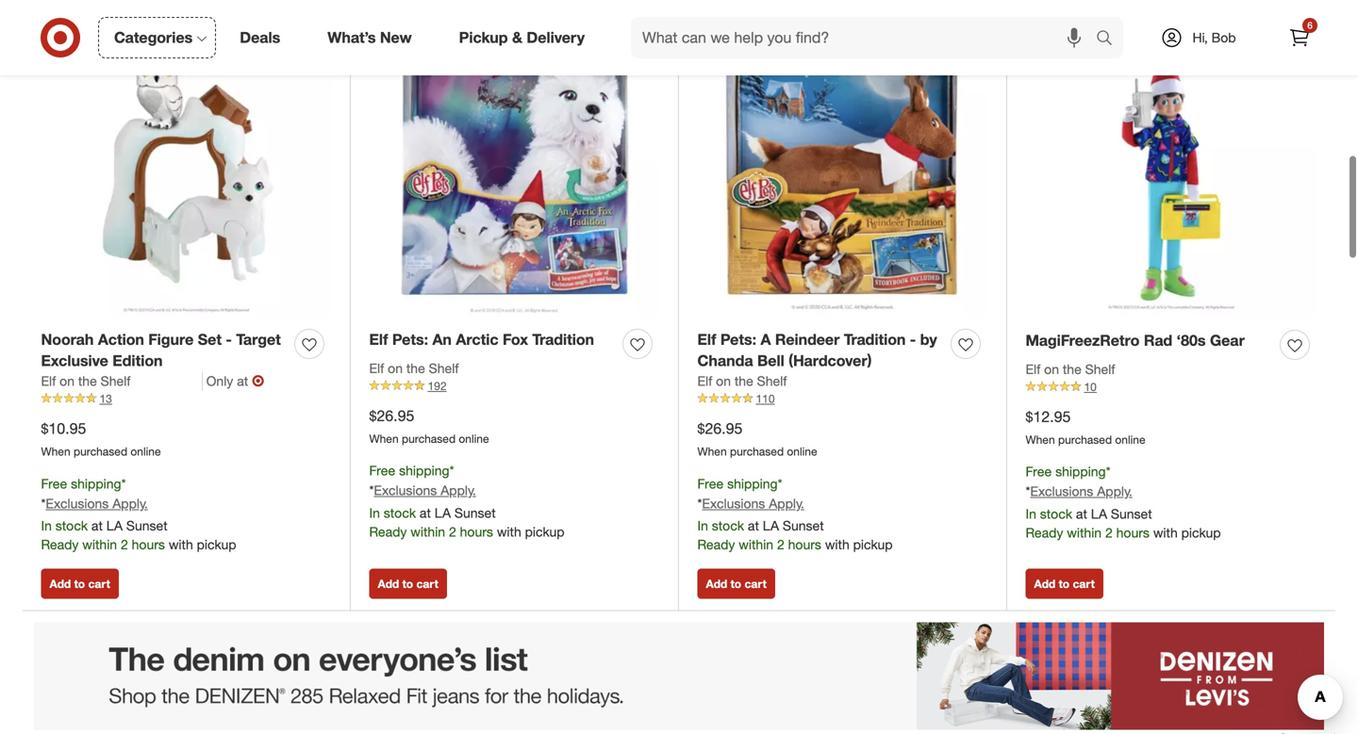 Task type: describe. For each thing, give the bounding box(es) containing it.
192 link
[[369, 378, 660, 395]]

pickup for elf pets: a reindeer tradition - by chanda bell (hardcover)
[[853, 537, 893, 553]]

elf on the shelf inside "link"
[[41, 373, 131, 390]]

add for noorah action figure set - target exclusive edition
[[50, 577, 71, 592]]

fox
[[503, 330, 528, 349]]

exclusions apply. link for magifreezretro rad '80s gear
[[1030, 483, 1132, 500]]

deals
[[240, 28, 280, 47]]

$10.95
[[41, 420, 86, 438]]

add to cart button for elf pets: a reindeer tradition - by chanda bell (hardcover)
[[697, 569, 775, 600]]

$26.95 for elf pets: an arctic fox tradition
[[369, 407, 414, 425]]

shelf for elf pets: an arctic fox tradition
[[429, 360, 459, 377]]

sunset for figure
[[126, 518, 168, 534]]

exclusions for noorah action figure set - target exclusive edition
[[46, 495, 109, 512]]

purchased for noorah action figure set - target exclusive edition
[[74, 445, 127, 459]]

ready for elf pets: an arctic fox tradition
[[369, 524, 407, 540]]

2 for an
[[449, 524, 456, 540]]

to for noorah action figure set - target exclusive edition
[[74, 577, 85, 592]]

shipping for elf pets: a reindeer tradition - by chanda bell (hardcover)
[[727, 476, 778, 492]]

deals link
[[224, 17, 304, 58]]

elf on the shelf for elf pets: an arctic fox tradition
[[369, 360, 459, 377]]

to for elf pets: a reindeer tradition - by chanda bell (hardcover)
[[730, 577, 741, 592]]

within for elf pets: an arctic fox tradition
[[410, 524, 445, 540]]

elf pets: an arctic fox tradition link
[[369, 329, 594, 351]]

add to cart for elf pets: a reindeer tradition - by chanda bell (hardcover)
[[706, 577, 767, 592]]

pets: for a
[[720, 330, 756, 349]]

at for target
[[91, 518, 103, 534]]

apply. for '80s
[[1097, 483, 1132, 500]]

free shipping * * exclusions apply. in stock at  la sunset ready within 2 hours with pickup for a
[[697, 476, 893, 553]]

pickup for elf pets: an arctic fox tradition
[[525, 524, 564, 540]]

stock for elf pets: an arctic fox tradition
[[384, 505, 416, 522]]

to for magifreezretro rad '80s gear
[[1059, 577, 1070, 592]]

$10.95 when purchased online
[[41, 420, 161, 459]]

la for elf pets: a reindeer tradition - by chanda bell (hardcover)
[[763, 518, 779, 534]]

elf on the shelf link for elf pets: an arctic fox tradition
[[369, 359, 459, 378]]

edition
[[112, 352, 163, 370]]

1 tradition from the left
[[532, 330, 594, 349]]

on for elf pets: a reindeer tradition - by chanda bell (hardcover)
[[716, 373, 731, 390]]

search button
[[1087, 17, 1133, 62]]

figure
[[148, 330, 194, 349]]

purchased for magifreezretro rad '80s gear
[[1058, 433, 1112, 447]]

delivery
[[527, 28, 585, 47]]

rad
[[1144, 331, 1172, 350]]

bob
[[1211, 29, 1236, 46]]

add for elf pets: a reindeer tradition - by chanda bell (hardcover)
[[706, 577, 727, 592]]

ready for elf pets: a reindeer tradition - by chanda bell (hardcover)
[[697, 537, 735, 553]]

2 for figure
[[121, 537, 128, 553]]

add to cart button for magifreezretro rad '80s gear
[[1026, 569, 1103, 600]]

apply. for a
[[769, 495, 804, 512]]

reindeer
[[775, 330, 840, 349]]

6
[[1307, 19, 1313, 31]]

elf for elf pets: an arctic fox tradition link
[[369, 330, 388, 349]]

¬
[[252, 372, 264, 390]]

in for noorah action figure set - target exclusive edition
[[41, 518, 52, 534]]

gear
[[1210, 331, 1245, 350]]

online for figure
[[131, 445, 161, 459]]

elf pets: an arctic fox tradition
[[369, 330, 594, 349]]

$26.95 for elf pets: a reindeer tradition - by chanda bell (hardcover)
[[697, 420, 743, 438]]

in for elf pets: a reindeer tradition - by chanda bell (hardcover)
[[697, 518, 708, 534]]

elf on the shelf link for magifreezretro rad '80s gear
[[1026, 360, 1115, 379]]

sunset for a
[[783, 518, 824, 534]]

at for -
[[748, 518, 759, 534]]

apply. for an
[[441, 482, 476, 499]]

exclusions apply. link for noorah action figure set - target exclusive edition
[[46, 495, 148, 512]]

in for elf pets: an arctic fox tradition
[[369, 505, 380, 522]]

when for magifreezretro rad '80s gear
[[1026, 433, 1055, 447]]

add to cart for noorah action figure set - target exclusive edition
[[50, 577, 110, 592]]

hi, bob
[[1192, 29, 1236, 46]]

110 link
[[697, 391, 988, 408]]

free for elf pets: an arctic fox tradition
[[369, 463, 395, 479]]

elf on the shelf link for elf pets: a reindeer tradition - by chanda bell (hardcover)
[[697, 372, 787, 391]]

$12.95
[[1026, 408, 1071, 426]]

what's new
[[327, 28, 412, 47]]

10 link
[[1026, 379, 1317, 396]]

exclusions for magifreezretro rad '80s gear
[[1030, 483, 1093, 500]]

free shipping * * exclusions apply. in stock at  la sunset ready within 2 hours with pickup for figure
[[41, 476, 236, 553]]

apply. for figure
[[112, 495, 148, 512]]

free shipping * * exclusions apply. in stock at  la sunset ready within 2 hours with pickup for '80s
[[1026, 464, 1221, 541]]

when for elf pets: an arctic fox tradition
[[369, 432, 399, 446]]

4 cart from the left
[[1073, 577, 1095, 592]]

elf for elf on the shelf "link" associated with elf pets: a reindeer tradition - by chanda bell (hardcover)
[[697, 373, 712, 390]]

add to cart button for noorah action figure set - target exclusive edition
[[41, 569, 119, 600]]

purchased for elf pets: an arctic fox tradition
[[402, 432, 456, 446]]

categories
[[114, 28, 193, 47]]

shipping for magifreezretro rad '80s gear
[[1055, 464, 1106, 480]]

noorah action figure set - target exclusive edition link
[[41, 329, 287, 372]]

- inside noorah action figure set - target exclusive edition
[[226, 330, 232, 349]]

shelf up 13
[[101, 373, 131, 390]]

6 link
[[1279, 17, 1320, 58]]

exclusive
[[41, 352, 108, 370]]

categories link
[[98, 17, 216, 58]]

free for elf pets: a reindeer tradition - by chanda bell (hardcover)
[[697, 476, 724, 492]]



Task type: locate. For each thing, give the bounding box(es) containing it.
tradition right fox at the top left of page
[[532, 330, 594, 349]]

on down exclusive
[[60, 373, 75, 390]]

elf on the shelf for elf pets: a reindeer tradition - by chanda bell (hardcover)
[[697, 373, 787, 390]]

bell
[[757, 352, 784, 370]]

sunset
[[454, 505, 496, 522], [1111, 506, 1152, 522], [126, 518, 168, 534], [783, 518, 824, 534]]

free shipping * * exclusions apply. in stock at  la sunset ready within 2 hours with pickup for an
[[369, 463, 564, 540]]

shipping
[[399, 463, 449, 479], [1055, 464, 1106, 480], [71, 476, 121, 492], [727, 476, 778, 492]]

elf on the shelf up 192
[[369, 360, 459, 377]]

exclusions for elf pets: an arctic fox tradition
[[374, 482, 437, 499]]

2 add to cart button from the left
[[369, 569, 447, 600]]

add for magifreezretro rad '80s gear
[[1034, 577, 1056, 592]]

when for elf pets: a reindeer tradition - by chanda bell (hardcover)
[[697, 445, 727, 459]]

- inside elf pets: a reindeer tradition - by chanda bell (hardcover)
[[910, 330, 916, 349]]

arctic
[[456, 330, 498, 349]]

shelf for elf pets: a reindeer tradition - by chanda bell (hardcover)
[[757, 373, 787, 390]]

an
[[432, 330, 452, 349]]

add to cart button
[[41, 569, 119, 600], [369, 569, 447, 600], [697, 569, 775, 600], [1026, 569, 1103, 600]]

elf pets: a reindeer tradition - by chanda bell (hardcover)
[[697, 330, 937, 370]]

shipping for elf pets: an arctic fox tradition
[[399, 463, 449, 479]]

$12.95 when purchased online
[[1026, 408, 1145, 447]]

la
[[435, 505, 451, 522], [1091, 506, 1107, 522], [106, 518, 123, 534], [763, 518, 779, 534]]

online for an
[[459, 432, 489, 446]]

online down 110 link
[[787, 445, 817, 459]]

free for magifreezretro rad '80s gear
[[1026, 464, 1052, 480]]

exclusions
[[374, 482, 437, 499], [1030, 483, 1093, 500], [46, 495, 109, 512], [702, 495, 765, 512]]

elf on the shelf link down chanda
[[697, 372, 787, 391]]

0 horizontal spatial $26.95 when purchased online
[[369, 407, 489, 446]]

on for elf pets: an arctic fox tradition
[[388, 360, 403, 377]]

2 tradition from the left
[[844, 330, 906, 349]]

by
[[920, 330, 937, 349]]

online inside the $12.95 when purchased online
[[1115, 433, 1145, 447]]

1 horizontal spatial $26.95 when purchased online
[[697, 420, 817, 459]]

pets: left an
[[392, 330, 428, 349]]

2 for '80s
[[1105, 525, 1113, 541]]

stock
[[384, 505, 416, 522], [1040, 506, 1072, 522], [55, 518, 88, 534], [712, 518, 744, 534]]

stock for elf pets: a reindeer tradition - by chanda bell (hardcover)
[[712, 518, 744, 534]]

purchased down the $10.95
[[74, 445, 127, 459]]

add for elf pets: an arctic fox tradition
[[378, 577, 399, 592]]

192
[[428, 379, 447, 393]]

apply.
[[441, 482, 476, 499], [1097, 483, 1132, 500], [112, 495, 148, 512], [769, 495, 804, 512]]

2 for a
[[777, 537, 784, 553]]

within
[[410, 524, 445, 540], [1067, 525, 1102, 541], [82, 537, 117, 553], [739, 537, 773, 553]]

chanda
[[697, 352, 753, 370]]

ready for magifreezretro rad '80s gear
[[1026, 525, 1063, 541]]

-
[[226, 330, 232, 349], [910, 330, 916, 349]]

hours
[[460, 524, 493, 540], [1116, 525, 1150, 541], [132, 537, 165, 553], [788, 537, 821, 553]]

noorah
[[41, 330, 94, 349]]

2
[[449, 524, 456, 540], [1105, 525, 1113, 541], [121, 537, 128, 553], [777, 537, 784, 553]]

what's
[[327, 28, 376, 47]]

elf on the shelf up 10
[[1026, 361, 1115, 378]]

pets: up chanda
[[720, 330, 756, 349]]

with for gear
[[1153, 525, 1178, 541]]

pickup
[[459, 28, 508, 47]]

action
[[98, 330, 144, 349]]

magifreezretro rad '80s gear link
[[1026, 330, 1245, 351]]

4 add to cart button from the left
[[1026, 569, 1103, 600]]

3 to from the left
[[730, 577, 741, 592]]

2 add to cart from the left
[[378, 577, 438, 592]]

pickup for noorah action figure set - target exclusive edition
[[197, 537, 236, 553]]

*
[[449, 463, 454, 479], [1106, 464, 1110, 480], [121, 476, 126, 492], [778, 476, 782, 492], [369, 482, 374, 499], [1026, 483, 1030, 500], [41, 495, 46, 512], [697, 495, 702, 512]]

2 pets: from the left
[[720, 330, 756, 349]]

purchased for elf pets: a reindeer tradition - by chanda bell (hardcover)
[[730, 445, 784, 459]]

4 to from the left
[[1059, 577, 1070, 592]]

shipping down $10.95 when purchased online
[[71, 476, 121, 492]]

elf for elf pets: an arctic fox tradition elf on the shelf "link"
[[369, 360, 384, 377]]

on down chanda
[[716, 373, 731, 390]]

in
[[369, 505, 380, 522], [1026, 506, 1036, 522], [41, 518, 52, 534], [697, 518, 708, 534]]

hours for figure
[[132, 537, 165, 553]]

purchased inside $10.95 when purchased online
[[74, 445, 127, 459]]

pickup & delivery
[[459, 28, 585, 47]]

pets: for an
[[392, 330, 428, 349]]

elf pets: a reindeer tradition - by chanda bell (hardcover) link
[[697, 329, 944, 372]]

add to cart
[[50, 577, 110, 592], [378, 577, 438, 592], [706, 577, 767, 592], [1034, 577, 1095, 592]]

hi,
[[1192, 29, 1208, 46]]

1 horizontal spatial tradition
[[844, 330, 906, 349]]

elf on the shelf
[[369, 360, 459, 377], [1026, 361, 1115, 378], [41, 373, 131, 390], [697, 373, 787, 390]]

with for reindeer
[[825, 537, 849, 553]]

with for arctic
[[497, 524, 521, 540]]

when for noorah action figure set - target exclusive edition
[[41, 445, 70, 459]]

on
[[388, 360, 403, 377], [1044, 361, 1059, 378], [60, 373, 75, 390], [716, 373, 731, 390]]

add to cart for magifreezretro rad '80s gear
[[1034, 577, 1095, 592]]

a
[[761, 330, 771, 349]]

tradition up (hardcover)
[[844, 330, 906, 349]]

pets:
[[392, 330, 428, 349], [720, 330, 756, 349]]

1 - from the left
[[226, 330, 232, 349]]

magifreezretro rad '80s gear
[[1026, 331, 1245, 350]]

hours for a
[[788, 537, 821, 553]]

elf on the shelf link up 13
[[41, 372, 203, 391]]

the down elf pets: an arctic fox tradition link
[[406, 360, 425, 377]]

- left 'by'
[[910, 330, 916, 349]]

2 cart from the left
[[416, 577, 438, 592]]

la for noorah action figure set - target exclusive edition
[[106, 518, 123, 534]]

purchased down 110
[[730, 445, 784, 459]]

tradition inside elf pets: a reindeer tradition - by chanda bell (hardcover)
[[844, 330, 906, 349]]

elf on the shelf link
[[369, 359, 459, 378], [1026, 360, 1115, 379], [41, 372, 203, 391], [697, 372, 787, 391]]

online for a
[[787, 445, 817, 459]]

the down chanda
[[735, 373, 753, 390]]

$26.95
[[369, 407, 414, 425], [697, 420, 743, 438]]

elf on the shelf link up 192
[[369, 359, 459, 378]]

1 add to cart from the left
[[50, 577, 110, 592]]

online down 10 link
[[1115, 433, 1145, 447]]

online inside $10.95 when purchased online
[[131, 445, 161, 459]]

3 add from the left
[[706, 577, 727, 592]]

0 horizontal spatial -
[[226, 330, 232, 349]]

only at ¬
[[206, 372, 264, 390]]

shipping down 192
[[399, 463, 449, 479]]

online down 192 link
[[459, 432, 489, 446]]

1 horizontal spatial pets:
[[720, 330, 756, 349]]

110
[[756, 392, 775, 406]]

1 horizontal spatial $26.95
[[697, 420, 743, 438]]

online for '80s
[[1115, 433, 1145, 447]]

with for set
[[169, 537, 193, 553]]

purchased down $12.95
[[1058, 433, 1112, 447]]

set
[[198, 330, 222, 349]]

0 horizontal spatial $26.95
[[369, 407, 414, 425]]

the down exclusive
[[78, 373, 97, 390]]

4 add from the left
[[1034, 577, 1056, 592]]

2 to from the left
[[402, 577, 413, 592]]

tradition
[[532, 330, 594, 349], [844, 330, 906, 349]]

shelf up 110
[[757, 373, 787, 390]]

purchased
[[402, 432, 456, 446], [1058, 433, 1112, 447], [74, 445, 127, 459], [730, 445, 784, 459]]

the
[[406, 360, 425, 377], [1063, 361, 1081, 378], [78, 373, 97, 390], [735, 373, 753, 390]]

elf for elf pets: a reindeer tradition - by chanda bell (hardcover) 'link'
[[697, 330, 716, 349]]

within for noorah action figure set - target exclusive edition
[[82, 537, 117, 553]]

elf on the shelf for magifreezretro rad '80s gear
[[1026, 361, 1115, 378]]

free
[[369, 463, 395, 479], [1026, 464, 1052, 480], [41, 476, 67, 492], [697, 476, 724, 492]]

1 cart from the left
[[88, 577, 110, 592]]

free shipping * * exclusions apply. in stock at  la sunset ready within 2 hours with pickup
[[369, 463, 564, 540], [1026, 464, 1221, 541], [41, 476, 236, 553], [697, 476, 893, 553]]

online
[[459, 432, 489, 446], [1115, 433, 1145, 447], [131, 445, 161, 459], [787, 445, 817, 459]]

la for elf pets: an arctic fox tradition
[[435, 505, 451, 522]]

at for tradition
[[420, 505, 431, 522]]

only
[[206, 373, 233, 390]]

when inside the $12.95 when purchased online
[[1026, 433, 1055, 447]]

when inside $10.95 when purchased online
[[41, 445, 70, 459]]

3 add to cart button from the left
[[697, 569, 775, 600]]

0 horizontal spatial pets:
[[392, 330, 428, 349]]

sunset for '80s
[[1111, 506, 1152, 522]]

exclusions apply. link for elf pets: a reindeer tradition - by chanda bell (hardcover)
[[702, 495, 804, 512]]

the for magifreezretro rad '80s gear
[[1063, 361, 1081, 378]]

$26.95 when purchased online
[[369, 407, 489, 446], [697, 420, 817, 459]]

$26.95 when purchased online down 192
[[369, 407, 489, 446]]

$26.95 when purchased online for a
[[697, 420, 817, 459]]

with
[[497, 524, 521, 540], [1153, 525, 1178, 541], [169, 537, 193, 553], [825, 537, 849, 553]]

in for magifreezretro rad '80s gear
[[1026, 506, 1036, 522]]

free for noorah action figure set - target exclusive edition
[[41, 476, 67, 492]]

exclusions apply. link for elf pets: an arctic fox tradition
[[374, 482, 476, 499]]

13
[[99, 392, 112, 406]]

1 pets: from the left
[[392, 330, 428, 349]]

cart for fox
[[416, 577, 438, 592]]

ready for noorah action figure set - target exclusive edition
[[41, 537, 79, 553]]

shipping down the $12.95 when purchased online
[[1055, 464, 1106, 480]]

elf on the shelf link up 10
[[1026, 360, 1115, 379]]

exclusions apply. link
[[374, 482, 476, 499], [1030, 483, 1132, 500], [46, 495, 148, 512], [702, 495, 804, 512]]

1 horizontal spatial -
[[910, 330, 916, 349]]

elf for elf on the shelf "link" related to magifreezretro rad '80s gear
[[1026, 361, 1040, 378]]

What can we help you find? suggestions appear below search field
[[631, 17, 1101, 58]]

elf inside elf pets: a reindeer tradition - by chanda bell (hardcover)
[[697, 330, 716, 349]]

cart for tradition
[[745, 577, 767, 592]]

magifreezretro
[[1026, 331, 1140, 350]]

advertisement region
[[23, 623, 1335, 731]]

2 add from the left
[[378, 577, 399, 592]]

$26.95 when purchased online down 110
[[697, 420, 817, 459]]

$26.95 when purchased online for an
[[369, 407, 489, 446]]

4 add to cart from the left
[[1034, 577, 1095, 592]]

hours for an
[[460, 524, 493, 540]]

the for elf pets: an arctic fox tradition
[[406, 360, 425, 377]]

new
[[380, 28, 412, 47]]

magifreezretro rad '80s gear image
[[1026, 28, 1317, 319], [1026, 28, 1317, 319]]

- right set
[[226, 330, 232, 349]]

1 add to cart button from the left
[[41, 569, 119, 600]]

elf pets: an arctic fox tradition image
[[369, 28, 660, 318], [369, 28, 660, 318]]

shelf
[[429, 360, 459, 377], [1085, 361, 1115, 378], [101, 373, 131, 390], [757, 373, 787, 390]]

within for elf pets: a reindeer tradition - by chanda bell (hardcover)
[[739, 537, 773, 553]]

sunset for an
[[454, 505, 496, 522]]

hours for '80s
[[1116, 525, 1150, 541]]

to for elf pets: an arctic fox tradition
[[402, 577, 413, 592]]

3 add to cart from the left
[[706, 577, 767, 592]]

3 cart from the left
[[745, 577, 767, 592]]

elf for elf on the shelf "link" above 13
[[41, 373, 56, 390]]

the down "magifreezretro"
[[1063, 361, 1081, 378]]

la for magifreezretro rad '80s gear
[[1091, 506, 1107, 522]]

pickup & delivery link
[[443, 17, 608, 58]]

shipping down 110
[[727, 476, 778, 492]]

cart for -
[[88, 577, 110, 592]]

elf pets: a reindeer tradition - by chanda bell (hardcover) image
[[697, 28, 988, 318], [697, 28, 988, 318]]

on down "magifreezretro"
[[1044, 361, 1059, 378]]

add
[[50, 577, 71, 592], [378, 577, 399, 592], [706, 577, 727, 592], [1034, 577, 1056, 592]]

within for magifreezretro rad '80s gear
[[1067, 525, 1102, 541]]

pickup
[[525, 524, 564, 540], [1181, 525, 1221, 541], [197, 537, 236, 553], [853, 537, 893, 553]]

&
[[512, 28, 522, 47]]

on for magifreezretro rad '80s gear
[[1044, 361, 1059, 378]]

search
[[1087, 30, 1133, 49]]

cart
[[88, 577, 110, 592], [416, 577, 438, 592], [745, 577, 767, 592], [1073, 577, 1095, 592]]

what's new link
[[311, 17, 435, 58]]

(hardcover)
[[789, 352, 872, 370]]

the for elf pets: a reindeer tradition - by chanda bell (hardcover)
[[735, 373, 753, 390]]

10
[[1084, 380, 1097, 394]]

on down elf pets: an arctic fox tradition link
[[388, 360, 403, 377]]

pets: inside elf pets: a reindeer tradition - by chanda bell (hardcover)
[[720, 330, 756, 349]]

purchased down 192
[[402, 432, 456, 446]]

add to cart button for elf pets: an arctic fox tradition
[[369, 569, 447, 600]]

ready
[[369, 524, 407, 540], [1026, 525, 1063, 541], [41, 537, 79, 553], [697, 537, 735, 553]]

2 - from the left
[[910, 330, 916, 349]]

to
[[74, 577, 85, 592], [402, 577, 413, 592], [730, 577, 741, 592], [1059, 577, 1070, 592]]

stock for magifreezretro rad '80s gear
[[1040, 506, 1072, 522]]

exclusions for elf pets: a reindeer tradition - by chanda bell (hardcover)
[[702, 495, 765, 512]]

shelf up 192
[[429, 360, 459, 377]]

shelf for magifreezretro rad '80s gear
[[1085, 361, 1115, 378]]

online down 13 link
[[131, 445, 161, 459]]

shelf up 10
[[1085, 361, 1115, 378]]

elf on the shelf down exclusive
[[41, 373, 131, 390]]

1 to from the left
[[74, 577, 85, 592]]

target
[[236, 330, 281, 349]]

noorah action figure set - target exclusive edition
[[41, 330, 281, 370]]

'80s
[[1177, 331, 1206, 350]]

when
[[369, 432, 399, 446], [1026, 433, 1055, 447], [41, 445, 70, 459], [697, 445, 727, 459]]

1 add from the left
[[50, 577, 71, 592]]

at
[[237, 373, 248, 390], [420, 505, 431, 522], [1076, 506, 1087, 522], [91, 518, 103, 534], [748, 518, 759, 534]]

elf
[[369, 330, 388, 349], [697, 330, 716, 349], [369, 360, 384, 377], [1026, 361, 1040, 378], [41, 373, 56, 390], [697, 373, 712, 390]]

0 horizontal spatial tradition
[[532, 330, 594, 349]]

noorah action figure set - target exclusive edition image
[[41, 28, 331, 318], [41, 28, 331, 318]]

13 link
[[41, 391, 331, 408]]

elf on the shelf down chanda
[[697, 373, 787, 390]]

at inside only at ¬
[[237, 373, 248, 390]]

purchased inside the $12.95 when purchased online
[[1058, 433, 1112, 447]]



Task type: vqa. For each thing, say whether or not it's contained in the screenshot.
Elf
yes



